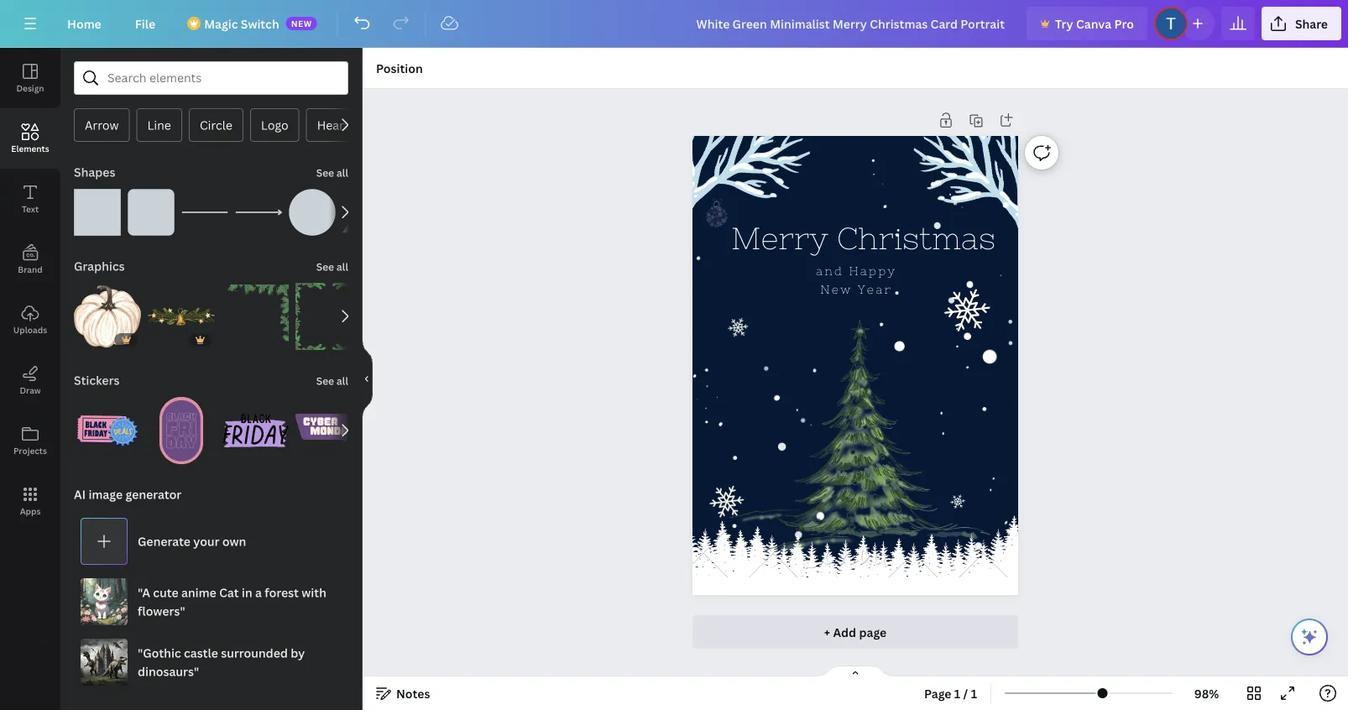 Task type: describe. For each thing, give the bounding box(es) containing it.
brand button
[[0, 229, 60, 290]]

"gothic castle surrounded by dinosaurs"
[[138, 645, 305, 680]]

main menu bar
[[0, 0, 1348, 48]]

position button
[[369, 55, 430, 81]]

and happy new year
[[816, 265, 897, 296]]

home
[[67, 16, 101, 31]]

1 1 from the left
[[954, 685, 961, 701]]

cute
[[153, 585, 179, 601]]

own
[[222, 533, 246, 549]]

try canva pro
[[1055, 16, 1134, 31]]

see all for shapes
[[316, 166, 348, 180]]

share
[[1295, 16, 1328, 31]]

generator
[[125, 486, 181, 502]]

decorative christmas border image
[[296, 283, 363, 350]]

merry christmas
[[731, 221, 996, 256]]

try canva pro button
[[1027, 7, 1147, 40]]

square image
[[74, 189, 121, 236]]

circle
[[200, 117, 232, 133]]

arrow button
[[74, 108, 130, 142]]

+
[[824, 624, 830, 640]]

elements
[[11, 143, 49, 154]]

share button
[[1262, 7, 1342, 40]]

page 1 / 1
[[924, 685, 977, 701]]

year
[[858, 283, 892, 296]]

all for stickers
[[337, 374, 348, 388]]

2 add this line to the canvas image from the left
[[235, 189, 282, 236]]

design
[[16, 82, 44, 94]]

apps
[[20, 505, 41, 517]]

ai
[[74, 486, 86, 502]]

page
[[924, 685, 952, 701]]

Design title text field
[[683, 7, 1020, 40]]

apps button
[[0, 471, 60, 531]]

all for shapes
[[337, 166, 348, 180]]

merry
[[731, 221, 828, 256]]

new
[[291, 18, 312, 29]]

uploads
[[13, 324, 47, 335]]

cat
[[219, 585, 239, 601]]

+ add page button
[[693, 615, 1018, 649]]

watercolor christmas border image
[[222, 283, 289, 350]]

see all button for shapes
[[315, 155, 350, 189]]

new
[[820, 283, 853, 296]]

surrounded
[[221, 645, 288, 661]]

dinosaurs"
[[138, 664, 199, 680]]

"a
[[138, 585, 150, 601]]

christmas arrangement watercolor image
[[148, 283, 215, 350]]

brand
[[18, 264, 43, 275]]

elements button
[[0, 108, 60, 169]]

text button
[[0, 169, 60, 229]]

file
[[135, 16, 155, 31]]

draw
[[20, 384, 41, 396]]

draw button
[[0, 350, 60, 411]]

shapes
[[74, 164, 115, 180]]

"a cute anime cat in a forest with flowers"
[[138, 585, 326, 619]]

generate
[[138, 533, 191, 549]]

page
[[859, 624, 887, 640]]

rounded square image
[[128, 189, 175, 236]]

by
[[291, 645, 305, 661]]

graphics button
[[72, 249, 126, 283]]

graphics
[[74, 258, 125, 274]]

projects
[[13, 445, 47, 456]]

logo
[[261, 117, 289, 133]]

white circle shape image
[[289, 189, 336, 236]]

projects button
[[0, 411, 60, 471]]

1 add this line to the canvas image from the left
[[181, 189, 228, 236]]

line
[[147, 117, 171, 133]]



Task type: vqa. For each thing, say whether or not it's contained in the screenshot.
Print Letterheads dropdown button
no



Task type: locate. For each thing, give the bounding box(es) containing it.
image
[[89, 486, 123, 502]]

see all left hide image
[[316, 374, 348, 388]]

0 vertical spatial all
[[337, 166, 348, 180]]

0 vertical spatial see
[[316, 166, 334, 180]]

1 all from the top
[[337, 166, 348, 180]]

0 vertical spatial see all button
[[315, 155, 350, 189]]

0 horizontal spatial 1
[[954, 685, 961, 701]]

see left hide image
[[316, 374, 334, 388]]

1 right /
[[971, 685, 977, 701]]

2 vertical spatial see all button
[[315, 363, 350, 397]]

ai image generator
[[74, 486, 181, 502]]

see all button for stickers
[[315, 363, 350, 397]]

text
[[22, 203, 39, 214]]

see all button down white circle shape image
[[315, 249, 350, 283]]

3 all from the top
[[337, 374, 348, 388]]

position
[[376, 60, 423, 76]]

shapes button
[[72, 155, 117, 189]]

see up white circle shape image
[[316, 166, 334, 180]]

christmas (new year) element image
[[706, 198, 728, 228]]

see all button for graphics
[[315, 249, 350, 283]]

see all button down heart
[[315, 155, 350, 189]]

see all up white circle shape image
[[316, 166, 348, 180]]

add this line to the canvas image left white circle shape image
[[235, 189, 282, 236]]

group
[[74, 179, 121, 236], [128, 179, 175, 236], [289, 179, 336, 236], [74, 273, 141, 350], [222, 273, 289, 350], [148, 283, 215, 350], [296, 283, 363, 350], [74, 387, 141, 464], [148, 387, 215, 464], [222, 397, 289, 464], [296, 397, 363, 464]]

notes button
[[369, 680, 437, 707]]

all for graphics
[[337, 260, 348, 274]]

2 see all button from the top
[[315, 249, 350, 283]]

1 left /
[[954, 685, 961, 701]]

switch
[[241, 16, 279, 31]]

heart
[[317, 117, 349, 133]]

2 vertical spatial see all
[[316, 374, 348, 388]]

magic switch
[[204, 16, 279, 31]]

see all for graphics
[[316, 260, 348, 274]]

see all button
[[315, 155, 350, 189], [315, 249, 350, 283], [315, 363, 350, 397]]

see for stickers
[[316, 374, 334, 388]]

add this line to the canvas image right rounded square image
[[181, 189, 228, 236]]

flowers"
[[138, 603, 185, 619]]

magic
[[204, 16, 238, 31]]

stickers
[[74, 372, 120, 388]]

0 vertical spatial see all
[[316, 166, 348, 180]]

1 vertical spatial see
[[316, 260, 334, 274]]

canva
[[1076, 16, 1112, 31]]

all up triangle up image
[[337, 166, 348, 180]]

try
[[1055, 16, 1073, 31]]

hide image
[[362, 339, 373, 419]]

with
[[302, 585, 326, 601]]

and
[[816, 265, 844, 278]]

home link
[[54, 7, 115, 40]]

98% button
[[1180, 680, 1234, 707]]

3 see all from the top
[[316, 374, 348, 388]]

your
[[193, 533, 220, 549]]

all up decorative christmas border image
[[337, 260, 348, 274]]

forest
[[265, 585, 299, 601]]

2 see all from the top
[[316, 260, 348, 274]]

/
[[963, 685, 968, 701]]

add this line to the canvas image
[[181, 189, 228, 236], [235, 189, 282, 236]]

2 vertical spatial all
[[337, 374, 348, 388]]

christmas
[[837, 221, 996, 256]]

Search elements search field
[[107, 62, 315, 94]]

"gothic
[[138, 645, 181, 661]]

see all for stickers
[[316, 374, 348, 388]]

see up decorative christmas border image
[[316, 260, 334, 274]]

circle button
[[189, 108, 243, 142]]

happy
[[849, 265, 897, 278]]

see all button left hide image
[[315, 363, 350, 397]]

castle
[[184, 645, 218, 661]]

notes
[[396, 685, 430, 701]]

watercolor white pumpkin image
[[74, 283, 141, 350]]

file button
[[122, 7, 169, 40]]

1 horizontal spatial add this line to the canvas image
[[235, 189, 282, 236]]

1 see from the top
[[316, 166, 334, 180]]

see
[[316, 166, 334, 180], [316, 260, 334, 274], [316, 374, 334, 388]]

0 horizontal spatial add this line to the canvas image
[[181, 189, 228, 236]]

1
[[954, 685, 961, 701], [971, 685, 977, 701]]

2 all from the top
[[337, 260, 348, 274]]

design button
[[0, 48, 60, 108]]

1 see all from the top
[[316, 166, 348, 180]]

heart button
[[306, 108, 360, 142]]

all left hide image
[[337, 374, 348, 388]]

1 see all button from the top
[[315, 155, 350, 189]]

2 see from the top
[[316, 260, 334, 274]]

triangle up image
[[343, 189, 390, 236]]

generate your own
[[138, 533, 246, 549]]

uploads button
[[0, 290, 60, 350]]

add
[[833, 624, 856, 640]]

show pages image
[[815, 665, 896, 678]]

2 1 from the left
[[971, 685, 977, 701]]

see all up decorative christmas border image
[[316, 260, 348, 274]]

1 vertical spatial all
[[337, 260, 348, 274]]

canva assistant image
[[1300, 627, 1320, 647]]

3 see from the top
[[316, 374, 334, 388]]

arrow
[[85, 117, 119, 133]]

1 vertical spatial see all button
[[315, 249, 350, 283]]

+ add page
[[824, 624, 887, 640]]

see all
[[316, 166, 348, 180], [316, 260, 348, 274], [316, 374, 348, 388]]

see for shapes
[[316, 166, 334, 180]]

stickers button
[[72, 363, 121, 397]]

logo button
[[250, 108, 299, 142]]

3 see all button from the top
[[315, 363, 350, 397]]

side panel tab list
[[0, 48, 60, 531]]

2 vertical spatial see
[[316, 374, 334, 388]]

pro
[[1114, 16, 1134, 31]]

anime
[[181, 585, 216, 601]]

1 horizontal spatial 1
[[971, 685, 977, 701]]

see for graphics
[[316, 260, 334, 274]]

a
[[255, 585, 262, 601]]

in
[[242, 585, 252, 601]]

1 vertical spatial see all
[[316, 260, 348, 274]]

98%
[[1194, 685, 1219, 701]]

forest silhouette image
[[668, 511, 1019, 593]]

all
[[337, 166, 348, 180], [337, 260, 348, 274], [337, 374, 348, 388]]

line button
[[136, 108, 182, 142]]



